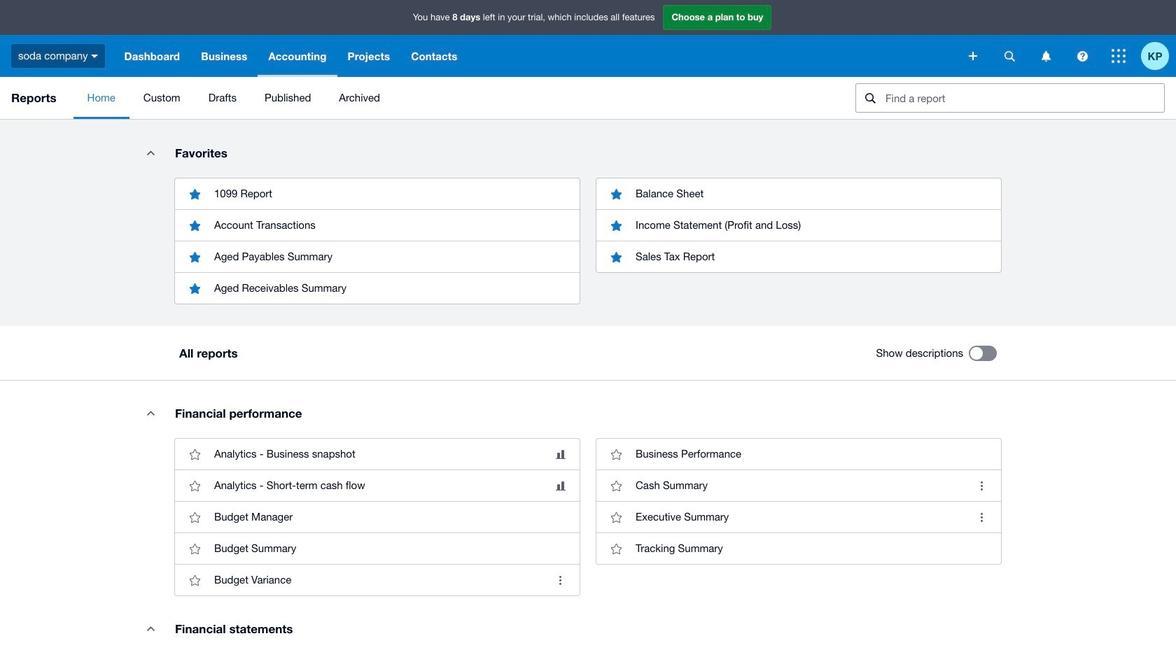 Task type: describe. For each thing, give the bounding box(es) containing it.
more options image
[[546, 567, 574, 595]]

2 remove favorite image from the top
[[181, 274, 209, 302]]



Task type: locate. For each thing, give the bounding box(es) containing it.
Find a report text field
[[884, 84, 1164, 112]]

remove favorite image
[[602, 180, 630, 208], [181, 211, 209, 239], [602, 211, 630, 239], [181, 243, 209, 271], [602, 243, 630, 271]]

expand report group image
[[137, 399, 165, 427], [137, 615, 165, 643]]

0 vertical spatial expand report group image
[[137, 399, 165, 427]]

1 vertical spatial remove favorite image
[[181, 274, 209, 302]]

expand report group image
[[137, 139, 165, 167]]

banner
[[0, 0, 1176, 77]]

2 expand report group image from the top
[[137, 615, 165, 643]]

menu
[[73, 77, 844, 119]]

svg image
[[1112, 49, 1126, 63], [1004, 51, 1015, 61], [1041, 51, 1051, 61], [969, 52, 977, 60], [91, 54, 98, 58]]

0 vertical spatial remove favorite image
[[181, 180, 209, 208]]

favorite image
[[602, 441, 630, 469], [602, 504, 630, 532], [602, 535, 630, 563], [181, 567, 209, 595]]

remove favorite image
[[181, 180, 209, 208], [181, 274, 209, 302]]

1 vertical spatial expand report group image
[[137, 615, 165, 643]]

1 expand report group image from the top
[[137, 399, 165, 427]]

1 remove favorite image from the top
[[181, 180, 209, 208]]

favorite image
[[181, 441, 209, 469], [181, 472, 209, 500], [602, 472, 630, 500], [181, 504, 209, 532], [181, 535, 209, 563]]

None field
[[856, 83, 1165, 113]]

svg image
[[1077, 51, 1088, 61]]



Task type: vqa. For each thing, say whether or not it's contained in the screenshot.
by
no



